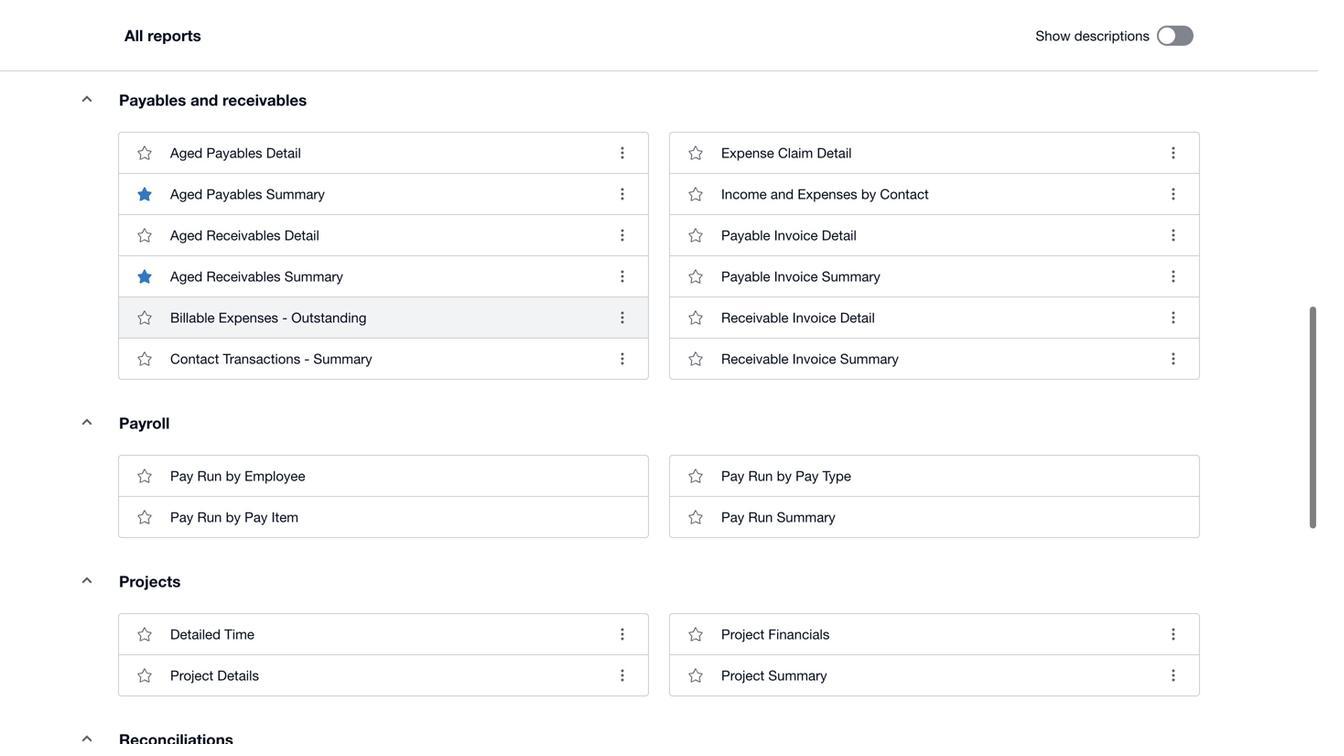 Task type: vqa. For each thing, say whether or not it's contained in the screenshot.
the Pay within the Pay Run by Employee link
yes



Task type: locate. For each thing, give the bounding box(es) containing it.
run inside pay run by pay type link
[[748, 468, 773, 484]]

receivables down aged receivables detail
[[206, 268, 281, 284]]

detail up "aged receivables summary"
[[284, 227, 319, 243]]

favorite image inside contact transactions - summary link
[[126, 341, 163, 377]]

more options image inside project financials link
[[1155, 616, 1192, 653]]

more options image inside aged payables summary link
[[604, 176, 641, 213]]

2 receivable from the top
[[721, 351, 789, 367]]

pay run summary link
[[670, 496, 1199, 538]]

contact
[[880, 186, 929, 202], [170, 351, 219, 367]]

more options image inside project summary link
[[1155, 657, 1192, 694]]

2 remove favorite image from the top
[[126, 258, 163, 295]]

project for project financials
[[721, 626, 765, 642]]

invoice for payable invoice detail
[[774, 227, 818, 243]]

summary down receivable invoice detail link on the top right of page
[[840, 351, 899, 367]]

-
[[282, 310, 287, 326], [304, 351, 310, 367]]

detail for aged payables detail
[[266, 145, 301, 161]]

fixed asset reconciliation link
[[119, 15, 648, 56]]

pay for pay run summary
[[721, 509, 744, 525]]

run
[[197, 468, 222, 484], [748, 468, 773, 484], [197, 509, 222, 525], [748, 509, 773, 525]]

favorite image for billable expenses - outstanding
[[126, 300, 163, 336]]

summary
[[266, 186, 325, 202], [284, 268, 343, 284], [822, 268, 880, 284], [313, 351, 372, 367], [840, 351, 899, 367], [777, 509, 835, 525], [768, 667, 827, 683]]

expenses down "aged receivables summary"
[[219, 310, 278, 326]]

favorite image for payable invoice summary
[[677, 258, 714, 295]]

more options image for project details
[[604, 657, 641, 694]]

more options image inside receivable invoice detail link
[[1155, 300, 1192, 336]]

more options image inside the payable invoice detail link
[[1155, 217, 1192, 254]]

detailed time link
[[119, 614, 648, 655]]

project inside project financials link
[[721, 626, 765, 642]]

aged up billable
[[170, 268, 203, 284]]

summary for payable invoice summary
[[822, 268, 880, 284]]

more options image inside billable expenses - outstanding link
[[604, 300, 641, 336]]

favorite image inside billable expenses - outstanding link
[[126, 300, 163, 336]]

by
[[861, 186, 876, 202], [226, 468, 241, 484], [777, 468, 792, 484], [226, 509, 241, 525]]

by up 'pay run summary'
[[777, 468, 792, 484]]

run for pay run by pay type
[[748, 468, 773, 484]]

favorite image inside receivable invoice detail link
[[677, 300, 714, 336]]

summary down financials
[[768, 667, 827, 683]]

by for pay run by pay item
[[226, 509, 241, 525]]

more options image for payable invoice summary
[[1155, 258, 1192, 295]]

pay left type
[[796, 468, 819, 484]]

remove favorite image inside aged payables summary link
[[126, 176, 163, 213]]

receivables
[[206, 227, 281, 243], [206, 268, 281, 284]]

2 receivables from the top
[[206, 268, 281, 284]]

1 receivables from the top
[[206, 227, 281, 243]]

favorite image for detailed time
[[126, 616, 163, 653]]

by down 'pay run by employee'
[[226, 509, 241, 525]]

0 vertical spatial expand report group image
[[69, 81, 105, 117]]

4 aged from the top
[[170, 268, 203, 284]]

receivable for receivable invoice detail
[[721, 310, 789, 326]]

more options image for aged receivables detail
[[604, 217, 641, 254]]

expense claim detail
[[721, 145, 852, 161]]

detailed
[[170, 626, 221, 642]]

payable down 'payable invoice detail'
[[721, 268, 770, 284]]

2 payable from the top
[[721, 268, 770, 284]]

payroll
[[119, 414, 170, 432]]

invoice for payable invoice summary
[[774, 268, 818, 284]]

remove favorite image inside aged receivables summary link
[[126, 258, 163, 295]]

aged down aged payables detail
[[170, 186, 203, 202]]

project for project details
[[170, 667, 213, 683]]

0 vertical spatial expenses
[[798, 186, 857, 202]]

by up pay run by pay item
[[226, 468, 241, 484]]

1 payable from the top
[[721, 227, 770, 243]]

- for summary
[[304, 351, 310, 367]]

by down expense claim detail link on the right of the page
[[861, 186, 876, 202]]

0 horizontal spatial expenses
[[219, 310, 278, 326]]

favorite image
[[677, 135, 714, 171], [126, 217, 163, 254], [677, 217, 714, 254], [677, 341, 714, 377], [677, 657, 714, 694]]

0 vertical spatial remove favorite image
[[126, 176, 163, 213]]

project details
[[170, 667, 259, 683]]

run inside pay run by pay item 'link'
[[197, 509, 222, 525]]

0 vertical spatial payable
[[721, 227, 770, 243]]

1 vertical spatial expand report group image
[[69, 721, 105, 744]]

1 vertical spatial and
[[771, 186, 794, 202]]

more options image inside aged receivables summary link
[[604, 258, 641, 295]]

invoice up receivable invoice summary
[[792, 310, 836, 326]]

project down the project financials
[[721, 667, 765, 683]]

invoice up payable invoice summary
[[774, 227, 818, 243]]

1 horizontal spatial contact
[[880, 186, 929, 202]]

all
[[124, 26, 143, 44]]

project financials link
[[670, 614, 1199, 655]]

summary inside the pay run summary link
[[777, 509, 835, 525]]

billable
[[170, 310, 215, 326]]

summary up outstanding
[[284, 268, 343, 284]]

receivables down the aged payables summary
[[206, 227, 281, 243]]

0 horizontal spatial -
[[282, 310, 287, 326]]

favorite image for receivable invoice summary
[[677, 341, 714, 377]]

more options image inside aged receivables detail link
[[604, 217, 641, 254]]

pay down pay run by pay type
[[721, 509, 744, 525]]

- right transactions
[[304, 351, 310, 367]]

project financials
[[721, 626, 830, 642]]

0 horizontal spatial and
[[190, 91, 218, 109]]

summary inside receivable invoice summary link
[[840, 351, 899, 367]]

summary for aged payables summary
[[266, 186, 325, 202]]

favorite image inside payable invoice summary link
[[677, 258, 714, 295]]

project summary
[[721, 667, 827, 683]]

1 vertical spatial expand report group image
[[69, 404, 105, 440]]

summary for receivable invoice summary
[[840, 351, 899, 367]]

receivable
[[721, 310, 789, 326], [721, 351, 789, 367]]

favorite image for pay run by pay type
[[677, 458, 714, 494]]

favorite image inside the pay run summary link
[[677, 499, 714, 536]]

aged for aged payables summary
[[170, 186, 203, 202]]

detail up the aged payables summary
[[266, 145, 301, 161]]

1 vertical spatial payables
[[206, 145, 262, 161]]

more options image inside the detailed time link
[[604, 616, 641, 653]]

payables down aged payables detail
[[206, 186, 262, 202]]

expand report group image
[[69, 81, 105, 117], [69, 404, 105, 440]]

summary inside project summary link
[[768, 667, 827, 683]]

0 vertical spatial -
[[282, 310, 287, 326]]

aged payables detail link
[[119, 133, 648, 173]]

aged for aged receivables summary
[[170, 268, 203, 284]]

more options image
[[604, 135, 641, 171], [1155, 135, 1192, 171], [604, 217, 641, 254], [1155, 217, 1192, 254], [1155, 258, 1192, 295], [604, 300, 641, 336], [1155, 300, 1192, 336], [604, 341, 641, 377], [1155, 341, 1192, 377], [604, 657, 641, 694], [1155, 657, 1192, 694]]

1 vertical spatial payable
[[721, 268, 770, 284]]

run inside "pay run by employee" link
[[197, 468, 222, 484]]

pay down 'pay run by employee'
[[170, 509, 193, 525]]

type
[[822, 468, 851, 484]]

detail up receivable invoice summary
[[840, 310, 875, 326]]

detail
[[266, 145, 301, 161], [817, 145, 852, 161], [284, 227, 319, 243], [822, 227, 857, 243], [840, 310, 875, 326]]

favorite image inside pay run by pay type link
[[677, 458, 714, 494]]

project details link
[[119, 655, 648, 696]]

favorite image inside pay run by pay item 'link'
[[126, 499, 163, 536]]

favorite image for aged receivables detail
[[126, 217, 163, 254]]

more options image inside income and expenses by contact link
[[1155, 176, 1192, 213]]

aged down the aged payables summary
[[170, 227, 203, 243]]

contact transactions - summary
[[170, 351, 372, 367]]

summary down pay run by pay type
[[777, 509, 835, 525]]

payables and receivables
[[119, 91, 307, 109]]

0 vertical spatial receivable
[[721, 310, 789, 326]]

3 aged from the top
[[170, 227, 203, 243]]

0 vertical spatial payables
[[119, 91, 186, 109]]

run down pay run by pay type
[[748, 509, 773, 525]]

projects
[[119, 572, 181, 591]]

fixed asset reconciliation
[[170, 28, 332, 44]]

receivables for summary
[[206, 268, 281, 284]]

0 horizontal spatial contact
[[170, 351, 219, 367]]

aged for aged payables detail
[[170, 145, 203, 161]]

outstanding
[[291, 310, 367, 326]]

time
[[224, 626, 254, 642]]

favorite image for aged payables detail
[[126, 135, 163, 171]]

aged payables summary
[[170, 186, 325, 202]]

by for pay run by pay type
[[777, 468, 792, 484]]

more options image for expense claim detail
[[1155, 135, 1192, 171]]

invoice up receivable invoice detail in the top right of the page
[[774, 268, 818, 284]]

more options image inside project details link
[[604, 657, 641, 694]]

more options image inside aged payables detail link
[[604, 135, 641, 171]]

payables for aged payables summary
[[206, 186, 262, 202]]

project inside project details link
[[170, 667, 213, 683]]

1 vertical spatial receivable
[[721, 351, 789, 367]]

run up 'pay run summary'
[[748, 468, 773, 484]]

summary inside aged receivables summary link
[[284, 268, 343, 284]]

more options image inside receivable invoice summary link
[[1155, 341, 1192, 377]]

summary up receivable invoice detail in the top right of the page
[[822, 268, 880, 284]]

expand report group image
[[69, 562, 105, 599], [69, 721, 105, 744]]

more options image inside contact transactions - summary link
[[604, 341, 641, 377]]

run up pay run by pay item
[[197, 468, 222, 484]]

summary for pay run summary
[[777, 509, 835, 525]]

more options image for aged payables detail
[[604, 135, 641, 171]]

project down detailed
[[170, 667, 213, 683]]

receivable down receivable invoice detail in the top right of the page
[[721, 351, 789, 367]]

project
[[721, 626, 765, 642], [170, 667, 213, 683], [721, 667, 765, 683]]

summary up aged receivables detail
[[266, 186, 325, 202]]

receivables
[[222, 91, 307, 109]]

1 aged from the top
[[170, 145, 203, 161]]

favorite image inside "pay run by employee" link
[[126, 458, 163, 494]]

2 expand report group image from the top
[[69, 721, 105, 744]]

1 vertical spatial -
[[304, 351, 310, 367]]

payables
[[119, 91, 186, 109], [206, 145, 262, 161], [206, 186, 262, 202]]

2 aged from the top
[[170, 186, 203, 202]]

invoice
[[774, 227, 818, 243], [774, 268, 818, 284], [792, 310, 836, 326], [792, 351, 836, 367]]

remove favorite image
[[126, 176, 163, 213], [126, 258, 163, 295]]

aged
[[170, 145, 203, 161], [170, 186, 203, 202], [170, 227, 203, 243], [170, 268, 203, 284]]

1 expand report group image from the top
[[69, 562, 105, 599]]

detail for expense claim detail
[[817, 145, 852, 161]]

project up project summary
[[721, 626, 765, 642]]

1 vertical spatial contact
[[170, 351, 219, 367]]

1 receivable from the top
[[721, 310, 789, 326]]

- inside billable expenses - outstanding link
[[282, 310, 287, 326]]

by inside 'link'
[[226, 509, 241, 525]]

invoice down receivable invoice detail in the top right of the page
[[792, 351, 836, 367]]

0 vertical spatial receivables
[[206, 227, 281, 243]]

descriptions
[[1074, 28, 1150, 44]]

pay up 'pay run summary'
[[721, 468, 744, 484]]

more options image inside expense claim detail link
[[1155, 135, 1192, 171]]

pay run by employee
[[170, 468, 305, 484]]

- inside contact transactions - summary link
[[304, 351, 310, 367]]

1 vertical spatial remove favorite image
[[126, 258, 163, 295]]

payables down all reports
[[119, 91, 186, 109]]

summary inside aged payables summary link
[[266, 186, 325, 202]]

detail for payable invoice detail
[[822, 227, 857, 243]]

detail down the income and expenses by contact
[[822, 227, 857, 243]]

payable
[[721, 227, 770, 243], [721, 268, 770, 284]]

all reports
[[124, 26, 201, 44]]

aged down payables and receivables
[[170, 145, 203, 161]]

expand report group image for payroll
[[69, 404, 105, 440]]

and
[[190, 91, 218, 109], [771, 186, 794, 202]]

1 horizontal spatial and
[[771, 186, 794, 202]]

1 expand report group image from the top
[[69, 81, 105, 117]]

income and expenses by contact
[[721, 186, 929, 202]]

more options image for receivable invoice summary
[[1155, 341, 1192, 377]]

and for income
[[771, 186, 794, 202]]

and left receivables
[[190, 91, 218, 109]]

0 vertical spatial and
[[190, 91, 218, 109]]

1 vertical spatial receivables
[[206, 268, 281, 284]]

claim
[[778, 145, 813, 161]]

project inside project summary link
[[721, 667, 765, 683]]

pay for pay run by employee
[[170, 468, 193, 484]]

favorite image for expense claim detail
[[677, 135, 714, 171]]

more options image inside payable invoice summary link
[[1155, 258, 1192, 295]]

summary inside payable invoice summary link
[[822, 268, 880, 284]]

favorite image inside aged payables detail link
[[126, 135, 163, 171]]

2 expand report group image from the top
[[69, 404, 105, 440]]

favorite image
[[126, 135, 163, 171], [677, 176, 714, 213], [677, 258, 714, 295], [126, 300, 163, 336], [677, 300, 714, 336], [126, 341, 163, 377], [126, 458, 163, 494], [677, 458, 714, 494], [126, 499, 163, 536], [677, 499, 714, 536], [126, 616, 163, 653], [677, 616, 714, 653], [126, 657, 163, 694]]

contact up the payable invoice detail link
[[880, 186, 929, 202]]

1 horizontal spatial expenses
[[798, 186, 857, 202]]

more options image
[[604, 176, 641, 213], [1155, 176, 1192, 213], [604, 258, 641, 295], [604, 616, 641, 653], [1155, 616, 1192, 653]]

0 vertical spatial expand report group image
[[69, 562, 105, 599]]

1 remove favorite image from the top
[[126, 176, 163, 213]]

and right income
[[771, 186, 794, 202]]

contact down billable
[[170, 351, 219, 367]]

payable down income
[[721, 227, 770, 243]]

- up contact transactions - summary
[[282, 310, 287, 326]]

employee
[[245, 468, 305, 484]]

expenses down the claim
[[798, 186, 857, 202]]

run inside the pay run summary link
[[748, 509, 773, 525]]

2 vertical spatial payables
[[206, 186, 262, 202]]

receivable down payable invoice summary
[[721, 310, 789, 326]]

pay
[[170, 468, 193, 484], [721, 468, 744, 484], [796, 468, 819, 484], [170, 509, 193, 525], [245, 509, 268, 525], [721, 509, 744, 525]]

1 horizontal spatial -
[[304, 351, 310, 367]]

summary down outstanding
[[313, 351, 372, 367]]

pay run by pay type link
[[670, 456, 1199, 496]]

favorite image for project financials
[[677, 616, 714, 653]]

payable invoice summary link
[[670, 256, 1199, 297]]

payables up the aged payables summary
[[206, 145, 262, 161]]

favorite image for pay run summary
[[677, 499, 714, 536]]

pay up pay run by pay item
[[170, 468, 193, 484]]

detail right the claim
[[817, 145, 852, 161]]

pay for pay run by pay type
[[721, 468, 744, 484]]

more options image for contact transactions - summary
[[604, 341, 641, 377]]

expenses
[[798, 186, 857, 202], [219, 310, 278, 326]]

payable for payable invoice summary
[[721, 268, 770, 284]]

more options image for receivable invoice detail
[[1155, 300, 1192, 336]]

favorite image inside project details link
[[126, 657, 163, 694]]

run down 'pay run by employee'
[[197, 509, 222, 525]]



Task type: describe. For each thing, give the bounding box(es) containing it.
receivable for receivable invoice summary
[[721, 351, 789, 367]]

income
[[721, 186, 767, 202]]

favorite image for project details
[[126, 657, 163, 694]]

favorite image for receivable invoice detail
[[677, 300, 714, 336]]

run for pay run by employee
[[197, 468, 222, 484]]

aged receivables detail
[[170, 227, 319, 243]]

more options image for project financials
[[1155, 616, 1192, 653]]

detail for aged receivables detail
[[284, 227, 319, 243]]

reconciliation
[[246, 28, 332, 44]]

more options image for income and expenses by contact
[[1155, 176, 1192, 213]]

pay for pay run by pay item
[[170, 509, 193, 525]]

0 vertical spatial contact
[[880, 186, 929, 202]]

payable invoice detail link
[[670, 214, 1199, 256]]

asset
[[208, 28, 242, 44]]

- for outstanding
[[282, 310, 287, 326]]

aged payables detail
[[170, 145, 301, 161]]

transactions
[[223, 351, 300, 367]]

fixed
[[170, 28, 204, 44]]

billable expenses - outstanding link
[[119, 297, 648, 338]]

more options image for aged receivables summary
[[604, 258, 641, 295]]

receivables for detail
[[206, 227, 281, 243]]

and for payables
[[190, 91, 218, 109]]

summary inside contact transactions - summary link
[[313, 351, 372, 367]]

expense
[[721, 145, 774, 161]]

receivable invoice summary link
[[670, 338, 1199, 379]]

item
[[271, 509, 298, 525]]

expand report group image for payables and receivables
[[69, 81, 105, 117]]

reports
[[147, 26, 201, 44]]

favorite image for payable invoice detail
[[677, 217, 714, 254]]

project for project summary
[[721, 667, 765, 683]]

billable expenses - outstanding
[[170, 310, 367, 326]]

payable invoice detail
[[721, 227, 857, 243]]

expense claim detail link
[[670, 133, 1199, 173]]

favorite image for project summary
[[677, 657, 714, 694]]

1 vertical spatial expenses
[[219, 310, 278, 326]]

show descriptions
[[1036, 28, 1150, 44]]

aged receivables summary
[[170, 268, 343, 284]]

receivable invoice summary
[[721, 351, 899, 367]]

run for pay run by pay item
[[197, 509, 222, 525]]

invoice for receivable invoice summary
[[792, 351, 836, 367]]

income and expenses by contact link
[[670, 173, 1199, 214]]

more options image for billable expenses - outstanding
[[604, 300, 641, 336]]

run for pay run summary
[[748, 509, 773, 525]]

receivable invoice detail link
[[670, 297, 1199, 338]]

more options image for project summary
[[1155, 657, 1192, 694]]

more options image for payable invoice detail
[[1155, 217, 1192, 254]]

pay run summary
[[721, 509, 835, 525]]

payable invoice summary
[[721, 268, 880, 284]]

remove favorite image for aged receivables summary
[[126, 258, 163, 295]]

invoice for receivable invoice detail
[[792, 310, 836, 326]]

aged receivables detail link
[[119, 214, 648, 256]]

contact transactions - summary link
[[119, 338, 648, 379]]

payables for aged payables detail
[[206, 145, 262, 161]]

project summary link
[[670, 655, 1199, 696]]

details
[[217, 667, 259, 683]]

pay run by employee link
[[119, 456, 648, 496]]

remove favorite image for aged payables summary
[[126, 176, 163, 213]]

favorite image for contact transactions - summary
[[126, 341, 163, 377]]

detailed time
[[170, 626, 254, 642]]

more options image for aged payables summary
[[604, 176, 641, 213]]

favorite image for pay run by employee
[[126, 458, 163, 494]]

favorite image for pay run by pay item
[[126, 499, 163, 536]]

favorite image for income and expenses by contact
[[677, 176, 714, 213]]

aged for aged receivables detail
[[170, 227, 203, 243]]

by for pay run by employee
[[226, 468, 241, 484]]

detail for receivable invoice detail
[[840, 310, 875, 326]]

pay run by pay type
[[721, 468, 851, 484]]

pay run by pay item link
[[119, 496, 648, 538]]

pay run by pay item
[[170, 509, 298, 525]]

pay left item
[[245, 509, 268, 525]]

more options image for detailed time
[[604, 616, 641, 653]]

show
[[1036, 28, 1071, 44]]

receivable invoice detail
[[721, 310, 875, 326]]

aged receivables summary link
[[119, 256, 648, 297]]

payable for payable invoice detail
[[721, 227, 770, 243]]

aged payables summary link
[[119, 173, 648, 214]]

financials
[[768, 626, 830, 642]]

summary for aged receivables summary
[[284, 268, 343, 284]]



